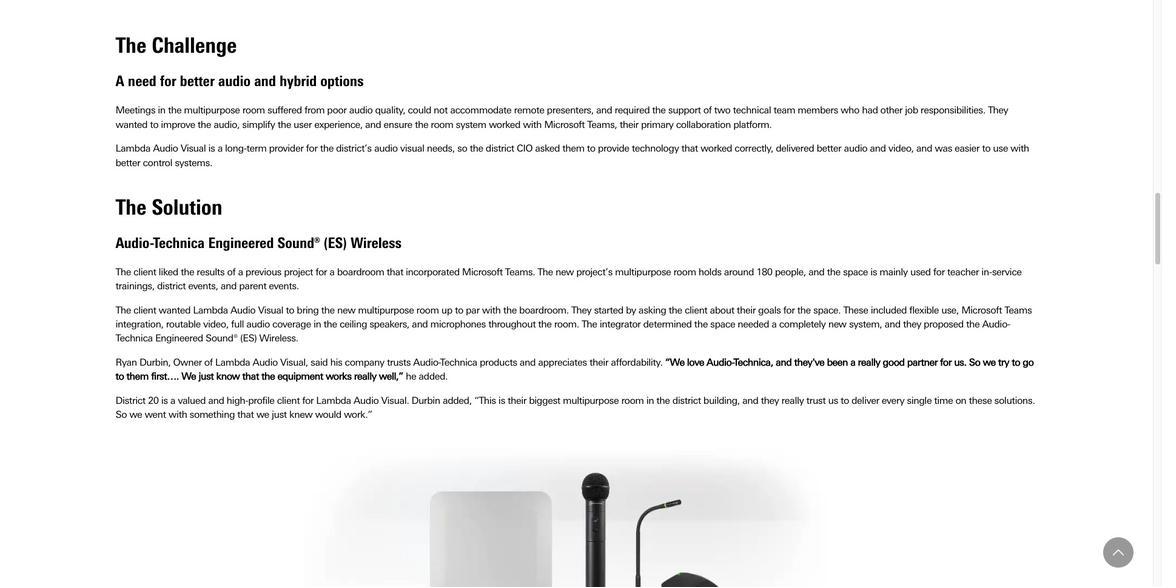 Task type: vqa. For each thing, say whether or not it's contained in the screenshot.
the 8th
no



Task type: locate. For each thing, give the bounding box(es) containing it.
0 horizontal spatial them
[[126, 371, 149, 382]]

worked down "accommodate" at the top of the page
[[489, 119, 521, 130]]

lambda up would
[[316, 395, 351, 406]]

1 vertical spatial space
[[710, 319, 735, 330]]

and up something
[[208, 395, 224, 406]]

cio
[[517, 143, 533, 154]]

for inside lambda audio visual is a long-term provider for the district's audio visual needs, so the district cio asked them to provide technology that worked correctly, delivered better audio and video, and was easier to use with better control systems.
[[306, 143, 318, 154]]

2 horizontal spatial we
[[983, 357, 996, 368]]

and right people,
[[809, 266, 825, 278]]

job
[[905, 105, 918, 116]]

1 horizontal spatial engineered
[[208, 234, 274, 252]]

needed
[[738, 319, 769, 330]]

wanted down the meetings
[[116, 119, 147, 130]]

of right results in the left of the page
[[227, 266, 236, 278]]

speakers,
[[370, 319, 409, 330]]

the inside "we love audio-technica, and they've been a really good partner for us. so we try to go to them first…. we just know that the equipment works really well,"
[[261, 371, 275, 382]]

technology
[[632, 143, 679, 154]]

1 horizontal spatial they
[[903, 319, 921, 330]]

2 horizontal spatial better
[[817, 143, 842, 154]]

with down remote
[[523, 119, 542, 130]]

to left provide
[[587, 143, 595, 154]]

with right use
[[1011, 143, 1029, 154]]

and inside "we love audio-technica, and they've been a really good partner for us. so we try to go to them first…. we just know that the equipment works really well,"
[[776, 357, 792, 368]]

0 horizontal spatial technica
[[116, 333, 153, 344]]

the right so
[[470, 143, 483, 154]]

room inside district 20 is a valued and high-profile client for lambda audio visual. durbin added, "this is their biggest multipurpose room in the district building, and they really trust us to deliver every single time on these solutions. so we went with something that we just knew would work."
[[621, 395, 644, 406]]

the left audio,
[[198, 119, 211, 130]]

lambda
[[116, 143, 150, 154], [193, 304, 228, 316], [215, 357, 250, 368], [316, 395, 351, 406]]

0 horizontal spatial space
[[710, 319, 735, 330]]

for left the us.
[[940, 357, 952, 368]]

for up knew
[[302, 395, 314, 406]]

0 horizontal spatial better
[[116, 157, 140, 168]]

video, down the other
[[889, 143, 914, 154]]

1 horizontal spatial new
[[556, 266, 574, 278]]

2 horizontal spatial of
[[703, 105, 712, 116]]

wanted inside the client wanted lambda audio visual to bring the new multipurpose room up to par with the boardroom. they started by asking the client about their goals for the space. these included flexible use, microsoft teams integration, routable video, full audio coverage in the ceiling speakers, and microphones throughout the room. the integrator determined the space needed a completely new system, and they proposed the audio- technica engineered sound® (es) wireless.
[[159, 304, 191, 316]]

we down district
[[129, 409, 142, 420]]

1 vertical spatial wanted
[[159, 304, 191, 316]]

the up a
[[116, 33, 146, 58]]

client inside district 20 is a valued and high-profile client for lambda audio visual. durbin added, "this is their biggest multipurpose room in the district building, and they really trust us to deliver every single time on these solutions. so we went with something that we just knew would work."
[[277, 395, 300, 406]]

they
[[988, 105, 1008, 116], [571, 304, 592, 316]]

options
[[320, 72, 364, 90]]

2 vertical spatial really
[[782, 395, 804, 406]]

the solution
[[116, 195, 222, 220]]

with inside district 20 is a valued and high-profile client for lambda audio visual. durbin added, "this is their biggest multipurpose room in the district building, and they really trust us to deliver every single time on these solutions. so we went with something that we just knew would work."
[[168, 409, 187, 420]]

1 horizontal spatial really
[[782, 395, 804, 406]]

2 vertical spatial district
[[673, 395, 701, 406]]

meetings
[[116, 105, 155, 116]]

district inside the client liked the results of a previous project for a boardroom that incorporated microsoft teams. the new project's multipurpose room holds around 180 people, and the space is mainly used for teacher in-service trainings, district events, and parent events.
[[157, 280, 186, 292]]

0 vertical spatial district
[[486, 143, 514, 154]]

provide
[[598, 143, 629, 154]]

the for the client liked the results of a previous project for a boardroom that incorporated microsoft teams. the new project's multipurpose room holds around 180 people, and the space is mainly used for teacher in-service trainings, district events, and parent events.
[[116, 266, 131, 278]]

1 vertical spatial (es)
[[240, 333, 257, 344]]

1 horizontal spatial worked
[[701, 143, 732, 154]]

visual up systems.
[[181, 143, 206, 154]]

wireless.
[[259, 333, 298, 344]]

1 vertical spatial worked
[[701, 143, 732, 154]]

said
[[311, 357, 328, 368]]

the down control
[[116, 195, 146, 220]]

term
[[247, 143, 267, 154]]

audio
[[153, 143, 178, 154], [230, 304, 256, 316], [253, 357, 278, 368], [354, 395, 379, 406]]

microsoft right use,
[[962, 304, 1002, 316]]

better
[[180, 72, 215, 90], [817, 143, 842, 154], [116, 157, 140, 168]]

technica down integration,
[[116, 333, 153, 344]]

room
[[242, 105, 265, 116], [431, 119, 453, 130], [674, 266, 696, 278], [416, 304, 439, 316], [621, 395, 644, 406]]

audio inside meetings in the multipurpose room suffered from poor audio quality, could not accommodate remote presenters, and required the support of two technical team members who had other job responsibilities. they wanted to improve the audio, simplify the user experience, and ensure the room system worked with microsoft teams, their primary collaboration platform.
[[349, 105, 373, 116]]

we down profile
[[256, 409, 269, 420]]

in
[[158, 105, 165, 116], [314, 319, 321, 330], [646, 395, 654, 406]]

knew
[[289, 409, 313, 420]]

a inside "we love audio-technica, and they've been a really good partner for us. so we try to go to them first…. we just know that the equipment works really well,"
[[851, 357, 856, 368]]

user
[[294, 119, 312, 130]]

project
[[284, 266, 313, 278]]

members
[[798, 105, 838, 116]]

included
[[871, 304, 907, 316]]

0 horizontal spatial district
[[157, 280, 186, 292]]

is
[[208, 143, 215, 154], [871, 266, 877, 278], [161, 395, 168, 406], [499, 395, 505, 406]]

trusts
[[387, 357, 411, 368]]

new left project's
[[556, 266, 574, 278]]

time
[[934, 395, 953, 406]]

technica inside the client wanted lambda audio visual to bring the new multipurpose room up to par with the boardroom. they started by asking the client about their goals for the space. these included flexible use, microsoft teams integration, routable video, full audio coverage in the ceiling speakers, and microphones throughout the room. the integrator determined the space needed a completely new system, and they proposed the audio- technica engineered sound® (es) wireless.
[[116, 333, 153, 344]]

0 vertical spatial they
[[988, 105, 1008, 116]]

1 vertical spatial so
[[116, 409, 127, 420]]

really left good
[[858, 357, 880, 368]]

room down affordability.
[[621, 395, 644, 406]]

0 vertical spatial visual
[[181, 143, 206, 154]]

system
[[456, 119, 486, 130]]

a inside the client wanted lambda audio visual to bring the new multipurpose room up to par with the boardroom. they started by asking the client about their goals for the space. these included flexible use, microsoft teams integration, routable video, full audio coverage in the ceiling speakers, and microphones throughout the room. the integrator determined the space needed a completely new system, and they proposed the audio- technica engineered sound® (es) wireless.
[[772, 319, 777, 330]]

good
[[883, 357, 905, 368]]

1 vertical spatial new
[[337, 304, 355, 316]]

wireless
[[351, 234, 402, 252]]

of inside the client liked the results of a previous project for a boardroom that incorporated microsoft teams. the new project's multipurpose room holds around 180 people, and the space is mainly used for teacher in-service trainings, district events, and parent events.
[[227, 266, 236, 278]]

so inside "we love audio-technica, and they've been a really good partner for us. so we try to go to them first…. we just know that the equipment works really well,"
[[969, 357, 980, 368]]

microsoft inside the client liked the results of a previous project for a boardroom that incorporated microsoft teams. the new project's multipurpose room holds around 180 people, and the space is mainly used for teacher in-service trainings, district events, and parent events.
[[462, 266, 503, 278]]

up
[[441, 304, 452, 316]]

is left mainly
[[871, 266, 877, 278]]

1 horizontal spatial district
[[486, 143, 514, 154]]

0 vertical spatial technica
[[154, 234, 205, 252]]

0 horizontal spatial we
[[129, 409, 142, 420]]

provider
[[269, 143, 304, 154]]

that right boardroom
[[387, 266, 403, 278]]

audio- inside "we love audio-technica, and they've been a really good partner for us. so we try to go to them first…. we just know that the equipment works really well,"
[[707, 357, 734, 368]]

0 horizontal spatial they
[[571, 304, 592, 316]]

the right room.
[[582, 319, 597, 330]]

they inside the client wanted lambda audio visual to bring the new multipurpose room up to par with the boardroom. they started by asking the client about their goals for the space. these included flexible use, microsoft teams integration, routable video, full audio coverage in the ceiling speakers, and microphones throughout the room. the integrator determined the space needed a completely new system, and they proposed the audio- technica engineered sound® (es) wireless.
[[903, 319, 921, 330]]

with right par
[[482, 304, 501, 316]]

their
[[620, 119, 639, 130], [737, 304, 756, 316], [590, 357, 608, 368], [508, 395, 527, 406]]

0 horizontal spatial just
[[199, 371, 214, 382]]

0 vertical spatial microsoft
[[544, 119, 585, 130]]

1 horizontal spatial microsoft
[[544, 119, 585, 130]]

2 vertical spatial microsoft
[[962, 304, 1002, 316]]

works
[[326, 371, 352, 382]]

asking
[[639, 304, 666, 316]]

audio up audio,
[[218, 72, 251, 90]]

previous
[[246, 266, 281, 278]]

1 vertical spatial just
[[272, 409, 287, 420]]

engineered
[[208, 234, 274, 252], [155, 333, 203, 344]]

1 horizontal spatial just
[[272, 409, 287, 420]]

room left the "up"
[[416, 304, 439, 316]]

multipurpose up speakers,
[[358, 304, 414, 316]]

they up room.
[[571, 304, 592, 316]]

is inside lambda audio visual is a long-term provider for the district's audio visual needs, so the district cio asked them to provide technology that worked correctly, delivered better audio and video, and was easier to use with better control systems.
[[208, 143, 215, 154]]

audio- down teams
[[982, 319, 1010, 330]]

visual up coverage
[[258, 304, 283, 316]]

0 vertical spatial so
[[969, 357, 980, 368]]

1 horizontal spatial of
[[227, 266, 236, 278]]

0 vertical spatial worked
[[489, 119, 521, 130]]

and
[[254, 72, 276, 90], [596, 105, 612, 116], [365, 119, 381, 130], [870, 143, 886, 154], [916, 143, 932, 154], [809, 266, 825, 278], [221, 280, 237, 292], [412, 319, 428, 330], [885, 319, 901, 330], [520, 357, 536, 368], [776, 357, 792, 368], [208, 395, 224, 406], [742, 395, 758, 406]]

they up use
[[988, 105, 1008, 116]]

is inside the client liked the results of a previous project for a boardroom that incorporated microsoft teams. the new project's multipurpose room holds around 180 people, and the space is mainly used for teacher in-service trainings, district events, and parent events.
[[871, 266, 877, 278]]

0 horizontal spatial of
[[204, 357, 213, 368]]

coverage
[[272, 319, 311, 330]]

the inside district 20 is a valued and high-profile client for lambda audio visual. durbin added, "this is their biggest multipurpose room in the district building, and they really trust us to deliver every single time on these solutions. so we went with something that we just knew would work."
[[656, 395, 670, 406]]

district down liked
[[157, 280, 186, 292]]

just
[[199, 371, 214, 382], [272, 409, 287, 420]]

a left long-
[[218, 143, 223, 154]]

his
[[330, 357, 342, 368]]

so
[[969, 357, 980, 368], [116, 409, 127, 420]]

0 horizontal spatial wanted
[[116, 119, 147, 130]]

1 vertical spatial they
[[761, 395, 779, 406]]

multipurpose down "we love audio-technica, and they've been a really good partner for us. so we try to go to them first…. we just know that the equipment works really well,"
[[563, 395, 619, 406]]

new inside the client liked the results of a previous project for a boardroom that incorporated microsoft teams. the new project's multipurpose room holds around 180 people, and the space is mainly used for teacher in-service trainings, district events, and parent events.
[[556, 266, 574, 278]]

try
[[998, 357, 1009, 368]]

space up these
[[843, 266, 868, 278]]

well,"
[[379, 371, 403, 382]]

1 horizontal spatial visual
[[258, 304, 283, 316]]

bring
[[297, 304, 319, 316]]

teams,
[[587, 119, 617, 130]]

the down boardroom.
[[538, 319, 552, 330]]

just right we
[[199, 371, 214, 382]]

1 horizontal spatial they
[[988, 105, 1008, 116]]

1 vertical spatial district
[[157, 280, 186, 292]]

ryan durbin, owner of lambda audio visual, said his company trusts audio-technica products and appreciates their affordability.
[[116, 357, 665, 368]]

and down the included
[[885, 319, 901, 330]]

is right 20 at the bottom left
[[161, 395, 168, 406]]

for right provider
[[306, 143, 318, 154]]

them inside "we love audio-technica, and they've been a really good partner for us. so we try to go to them first…. we just know that the equipment works really well,"
[[126, 371, 149, 382]]

audio- inside the client wanted lambda audio visual to bring the new multipurpose room up to par with the boardroom. they started by asking the client about their goals for the space. these included flexible use, microsoft teams integration, routable video, full audio coverage in the ceiling speakers, and microphones throughout the room. the integrator determined the space needed a completely new system, and they proposed the audio- technica engineered sound® (es) wireless.
[[982, 319, 1010, 330]]

we inside "we love audio-technica, and they've been a really good partner for us. so we try to go to them first…. we just know that the equipment works really well,"
[[983, 357, 996, 368]]

0 vertical spatial they
[[903, 319, 921, 330]]

project's
[[576, 266, 613, 278]]

to down the meetings
[[150, 119, 158, 130]]

that inside the client liked the results of a previous project for a boardroom that incorporated microsoft teams. the new project's multipurpose room holds around 180 people, and the space is mainly used for teacher in-service trainings, district events, and parent events.
[[387, 266, 403, 278]]

(es) down full on the left of the page
[[240, 333, 257, 344]]

for right the need
[[160, 72, 176, 90]]

the up throughout
[[503, 304, 517, 316]]

room inside the client wanted lambda audio visual to bring the new multipurpose room up to par with the boardroom. they started by asking the client about their goals for the space. these included flexible use, microsoft teams integration, routable video, full audio coverage in the ceiling speakers, and microphones throughout the room. the integrator determined the space needed a completely new system, and they proposed the audio- technica engineered sound® (es) wireless.
[[416, 304, 439, 316]]

district inside district 20 is a valued and high-profile client for lambda audio visual. durbin added, "this is their biggest multipurpose room in the district building, and they really trust us to deliver every single time on these solutions. so we went with something that we just knew would work."
[[673, 395, 701, 406]]

and left they've
[[776, 357, 792, 368]]

something
[[190, 409, 235, 420]]

for up completely
[[783, 304, 795, 316]]

that right 'know'
[[242, 371, 259, 382]]

1 horizontal spatial (es)
[[324, 234, 347, 252]]

1 horizontal spatial in
[[314, 319, 321, 330]]

us.
[[954, 357, 967, 368]]

0 horizontal spatial sound®
[[206, 333, 238, 344]]

0 vertical spatial better
[[180, 72, 215, 90]]

improve
[[161, 119, 195, 130]]

multipurpose inside meetings in the multipurpose room suffered from poor audio quality, could not accommodate remote presenters, and required the support of two technical team members who had other job responsibilities. they wanted to improve the audio, simplify the user experience, and ensure the room system worked with microsoft teams, their primary collaboration platform.
[[184, 105, 240, 116]]

just left knew
[[272, 409, 287, 420]]

space inside the client liked the results of a previous project for a boardroom that incorporated microsoft teams. the new project's multipurpose room holds around 180 people, and the space is mainly used for teacher in-service trainings, district events, and parent events.
[[843, 266, 868, 278]]

1 vertical spatial technica
[[116, 333, 153, 344]]

in inside district 20 is a valued and high-profile client for lambda audio visual. durbin added, "this is their biggest multipurpose room in the district building, and they really trust us to deliver every single time on these solutions. so we went with something that we just knew would work."
[[646, 395, 654, 406]]

(es)
[[324, 234, 347, 252], [240, 333, 257, 344]]

to right us
[[841, 395, 849, 406]]

1 horizontal spatial sound®
[[277, 234, 320, 252]]

the up primary
[[652, 105, 666, 116]]

of right owner
[[204, 357, 213, 368]]

1 vertical spatial microsoft
[[462, 266, 503, 278]]

0 vertical spatial space
[[843, 266, 868, 278]]

microphones
[[430, 319, 486, 330]]

better down challenge
[[180, 72, 215, 90]]

0 vertical spatial really
[[858, 357, 880, 368]]

better left control
[[116, 157, 140, 168]]

(es) inside the client wanted lambda audio visual to bring the new multipurpose room up to par with the boardroom. they started by asking the client about their goals for the space. these included flexible use, microsoft teams integration, routable video, full audio coverage in the ceiling speakers, and microphones throughout the room. the integrator determined the space needed a completely new system, and they proposed the audio- technica engineered sound® (es) wireless.
[[240, 333, 257, 344]]

about
[[710, 304, 734, 316]]

1 horizontal spatial technica
[[154, 234, 205, 252]]

their up needed
[[737, 304, 756, 316]]

on
[[956, 395, 966, 406]]

2 horizontal spatial in
[[646, 395, 654, 406]]

technica up liked
[[154, 234, 205, 252]]

audio inside the client wanted lambda audio visual to bring the new multipurpose room up to par with the boardroom. they started by asking the client about their goals for the space. these included flexible use, microsoft teams integration, routable video, full audio coverage in the ceiling speakers, and microphones throughout the room. the integrator determined the space needed a completely new system, and they proposed the audio- technica engineered sound® (es) wireless.
[[230, 304, 256, 316]]

2 horizontal spatial district
[[673, 395, 701, 406]]

for inside the client wanted lambda audio visual to bring the new multipurpose room up to par with the boardroom. they started by asking the client about their goals for the space. these included flexible use, microsoft teams integration, routable video, full audio coverage in the ceiling speakers, and microphones throughout the room. the integrator determined the space needed a completely new system, and they proposed the audio- technica engineered sound® (es) wireless.
[[783, 304, 795, 316]]

2 horizontal spatial really
[[858, 357, 880, 368]]

quality,
[[375, 105, 405, 116]]

0 horizontal spatial video,
[[203, 319, 229, 330]]

the right bring
[[321, 304, 335, 316]]

0 vertical spatial of
[[703, 105, 712, 116]]

0 vertical spatial video,
[[889, 143, 914, 154]]

0 vertical spatial in
[[158, 105, 165, 116]]

experience,
[[314, 119, 363, 130]]

1 vertical spatial visual
[[258, 304, 283, 316]]

visual,
[[280, 357, 308, 368]]

the down experience,
[[320, 143, 334, 154]]

1 vertical spatial video,
[[203, 319, 229, 330]]

1 horizontal spatial video,
[[889, 143, 914, 154]]

0 horizontal spatial (es)
[[240, 333, 257, 344]]

use
[[993, 143, 1008, 154]]

we left try
[[983, 357, 996, 368]]

that inside "we love audio-technica, and they've been a really good partner for us. so we try to go to them first…. we just know that the equipment works really well,"
[[242, 371, 259, 382]]

primary
[[641, 119, 674, 130]]

us
[[828, 395, 838, 406]]

1 horizontal spatial wanted
[[159, 304, 191, 316]]

and down quality,
[[365, 119, 381, 130]]

the up integration,
[[116, 304, 131, 316]]

throughout
[[488, 319, 536, 330]]

video,
[[889, 143, 914, 154], [203, 319, 229, 330]]

audio right full on the left of the page
[[246, 319, 270, 330]]

first….
[[151, 371, 179, 382]]

audio- up he added.
[[413, 357, 441, 368]]

lambda down "events," at left
[[193, 304, 228, 316]]

them
[[562, 143, 585, 154], [126, 371, 149, 382]]

2 vertical spatial better
[[116, 157, 140, 168]]

1 vertical spatial in
[[314, 319, 321, 330]]

went
[[145, 409, 166, 420]]

them for first….
[[126, 371, 149, 382]]

poor
[[327, 105, 347, 116]]

(es) up boardroom
[[324, 234, 347, 252]]

2 horizontal spatial microsoft
[[962, 304, 1002, 316]]

them right asked
[[562, 143, 585, 154]]

arrow up image
[[1113, 547, 1124, 558]]

the up profile
[[261, 371, 275, 382]]

boardroom.
[[519, 304, 569, 316]]

lambda audio visual is a long-term provider for the district's audio visual needs, so the district cio asked them to provide technology that worked correctly, delivered better audio and video, and was easier to use with better control systems.
[[116, 143, 1029, 168]]

challenge
[[152, 33, 237, 58]]

worked
[[489, 119, 521, 130], [701, 143, 732, 154]]

video, inside lambda audio visual is a long-term provider for the district's audio visual needs, so the district cio asked them to provide technology that worked correctly, delivered better audio and video, and was easier to use with better control systems.
[[889, 143, 914, 154]]

audio right poor
[[349, 105, 373, 116]]

microsoft down presenters,
[[544, 119, 585, 130]]

client left about on the bottom right of page
[[685, 304, 707, 316]]

teams.
[[505, 266, 535, 278]]

0 horizontal spatial they
[[761, 395, 779, 406]]

multipurpose up asking
[[615, 266, 671, 278]]

their inside the client wanted lambda audio visual to bring the new multipurpose room up to par with the boardroom. they started by asking the client about their goals for the space. these included flexible use, microsoft teams integration, routable video, full audio coverage in the ceiling speakers, and microphones throughout the room. the integrator determined the space needed a completely new system, and they proposed the audio- technica engineered sound® (es) wireless.
[[737, 304, 756, 316]]

a up 'parent'
[[238, 266, 243, 278]]

that down collaboration
[[682, 143, 698, 154]]

1 vertical spatial they
[[571, 304, 592, 316]]

client up integration,
[[133, 304, 156, 316]]

2 horizontal spatial new
[[828, 319, 847, 330]]

them down ryan
[[126, 371, 149, 382]]

client up knew
[[277, 395, 300, 406]]

the up completely
[[797, 304, 811, 316]]

with inside lambda audio visual is a long-term provider for the district's audio visual needs, so the district cio asked them to provide technology that worked correctly, delivered better audio and video, and was easier to use with better control systems.
[[1011, 143, 1029, 154]]

0 vertical spatial new
[[556, 266, 574, 278]]

2 vertical spatial in
[[646, 395, 654, 406]]

every
[[882, 395, 904, 406]]

them inside lambda audio visual is a long-term provider for the district's audio visual needs, so the district cio asked them to provide technology that worked correctly, delivered better audio and video, and was easier to use with better control systems.
[[562, 143, 585, 154]]

0 vertical spatial just
[[199, 371, 214, 382]]

0 vertical spatial them
[[562, 143, 585, 154]]

room inside the client liked the results of a previous project for a boardroom that incorporated microsoft teams. the new project's multipurpose room holds around 180 people, and the space is mainly used for teacher in-service trainings, district events, and parent events.
[[674, 266, 696, 278]]

the up trainings,
[[116, 266, 131, 278]]

solution
[[152, 195, 222, 220]]

in down bring
[[314, 319, 321, 330]]

better right 'delivered'
[[817, 143, 842, 154]]

wanted up "routable"
[[159, 304, 191, 316]]

1 horizontal spatial space
[[843, 266, 868, 278]]

microsoft
[[544, 119, 585, 130], [462, 266, 503, 278], [962, 304, 1002, 316]]

boardroom
[[337, 266, 384, 278]]

2 horizontal spatial technica
[[441, 357, 477, 368]]

visual.
[[381, 395, 409, 406]]

by
[[626, 304, 636, 316]]

0 vertical spatial wanted
[[116, 119, 147, 130]]

0 horizontal spatial worked
[[489, 119, 521, 130]]

1 horizontal spatial them
[[562, 143, 585, 154]]

a inside lambda audio visual is a long-term provider for the district's audio visual needs, so the district cio asked them to provide technology that worked correctly, delivered better audio and video, and was easier to use with better control systems.
[[218, 143, 223, 154]]

0 horizontal spatial visual
[[181, 143, 206, 154]]

we
[[983, 357, 996, 368], [129, 409, 142, 420], [256, 409, 269, 420]]

1 vertical spatial sound®
[[206, 333, 238, 344]]

visual inside the client wanted lambda audio visual to bring the new multipurpose room up to par with the boardroom. they started by asking the client about their goals for the space. these included flexible use, microsoft teams integration, routable video, full audio coverage in the ceiling speakers, and microphones throughout the room. the integrator determined the space needed a completely new system, and they proposed the audio- technica engineered sound® (es) wireless.
[[258, 304, 283, 316]]

1 vertical spatial them
[[126, 371, 149, 382]]

client up trainings,
[[133, 266, 156, 278]]

2 vertical spatial new
[[828, 319, 847, 330]]

1 vertical spatial engineered
[[155, 333, 203, 344]]

engineered inside the client wanted lambda audio visual to bring the new multipurpose room up to par with the boardroom. they started by asking the client about their goals for the space. these included flexible use, microsoft teams integration, routable video, full audio coverage in the ceiling speakers, and microphones throughout the room. the integrator determined the space needed a completely new system, and they proposed the audio- technica engineered sound® (es) wireless.
[[155, 333, 203, 344]]

would
[[315, 409, 341, 420]]

1 vertical spatial of
[[227, 266, 236, 278]]

had
[[862, 105, 878, 116]]

new
[[556, 266, 574, 278], [337, 304, 355, 316], [828, 319, 847, 330]]

teams
[[1005, 304, 1032, 316]]

their left biggest at the bottom of page
[[508, 395, 527, 406]]

0 horizontal spatial microsoft
[[462, 266, 503, 278]]

0 horizontal spatial engineered
[[155, 333, 203, 344]]

1 horizontal spatial so
[[969, 357, 980, 368]]

client inside the client liked the results of a previous project for a boardroom that incorporated microsoft teams. the new project's multipurpose room holds around 180 people, and the space is mainly used for teacher in-service trainings, district events, and parent events.
[[133, 266, 156, 278]]



Task type: describe. For each thing, give the bounding box(es) containing it.
the up 'improve'
[[168, 105, 181, 116]]

systems.
[[175, 157, 212, 168]]

affordability.
[[611, 357, 663, 368]]

to down ryan
[[116, 371, 124, 382]]

with inside meetings in the multipurpose room suffered from poor audio quality, could not accommodate remote presenters, and required the support of two technical team members who had other job responsibilities. they wanted to improve the audio, simplify the user experience, and ensure the room system worked with microsoft teams, their primary collaboration platform.
[[523, 119, 542, 130]]

need
[[128, 72, 156, 90]]

events.
[[269, 280, 299, 292]]

the for the solution
[[116, 195, 146, 220]]

products
[[480, 357, 517, 368]]

with inside the client wanted lambda audio visual to bring the new multipurpose room up to par with the boardroom. they started by asking the client about their goals for the space. these included flexible use, microsoft teams integration, routable video, full audio coverage in the ceiling speakers, and microphones throughout the room. the integrator determined the space needed a completely new system, and they proposed the audio- technica engineered sound® (es) wireless.
[[482, 304, 501, 316]]

visual
[[400, 143, 424, 154]]

ensure
[[384, 119, 412, 130]]

meetings in the multipurpose room suffered from poor audio quality, could not accommodate remote presenters, and required the support of two technical team members who had other job responsibilities. they wanted to improve the audio, simplify the user experience, and ensure the room system worked with microsoft teams, their primary collaboration platform.
[[116, 105, 1008, 130]]

the right teams. on the left top
[[538, 266, 553, 278]]

a
[[116, 72, 124, 90]]

system,
[[849, 319, 882, 330]]

a need for better audio and hybrid options
[[116, 72, 364, 90]]

them for to
[[562, 143, 585, 154]]

for inside district 20 is a valued and high-profile client for lambda audio visual. durbin added, "this is their biggest multipurpose room in the district building, and they really trust us to deliver every single time on these solutions. so we went with something that we just knew would work."
[[302, 395, 314, 406]]

just inside district 20 is a valued and high-profile client for lambda audio visual. durbin added, "this is their biggest multipurpose room in the district building, and they really trust us to deliver every single time on these solutions. so we went with something that we just knew would work."
[[272, 409, 287, 420]]

trust
[[806, 395, 826, 406]]

to left use
[[982, 143, 991, 154]]

lambda inside district 20 is a valued and high-profile client for lambda audio visual. durbin added, "this is their biggest multipurpose room in the district building, and they really trust us to deliver every single time on these solutions. so we went with something that we just knew would work."
[[316, 395, 351, 406]]

0 vertical spatial engineered
[[208, 234, 274, 252]]

space.
[[813, 304, 841, 316]]

control
[[143, 157, 172, 168]]

audio- up trainings,
[[116, 234, 154, 252]]

to up coverage
[[286, 304, 294, 316]]

1 horizontal spatial we
[[256, 409, 269, 420]]

lambda up 'know'
[[215, 357, 250, 368]]

teacher
[[947, 266, 979, 278]]

high-
[[227, 395, 248, 406]]

the down 'suffered'
[[278, 119, 291, 130]]

delivered
[[776, 143, 814, 154]]

2 vertical spatial technica
[[441, 357, 477, 368]]

proposed
[[924, 319, 964, 330]]

video, inside the client wanted lambda audio visual to bring the new multipurpose room up to par with the boardroom. they started by asking the client about their goals for the space. these included flexible use, microsoft teams integration, routable video, full audio coverage in the ceiling speakers, and microphones throughout the room. the integrator determined the space needed a completely new system, and they proposed the audio- technica engineered sound® (es) wireless.
[[203, 319, 229, 330]]

room down not
[[431, 119, 453, 130]]

audio down who
[[844, 143, 868, 154]]

audio,
[[214, 119, 240, 130]]

flexible
[[909, 304, 939, 316]]

valued
[[178, 395, 206, 406]]

and right products
[[520, 357, 536, 368]]

0 vertical spatial sound®
[[277, 234, 320, 252]]

a inside district 20 is a valued and high-profile client for lambda audio visual. durbin added, "this is their biggest multipurpose room in the district building, and they really trust us to deliver every single time on these solutions. so we went with something that we just knew would work."
[[170, 395, 175, 406]]

the left ceiling
[[324, 319, 337, 330]]

"we
[[665, 357, 685, 368]]

their inside district 20 is a valued and high-profile client for lambda audio visual. durbin added, "this is their biggest multipurpose room in the district building, and they really trust us to deliver every single time on these solutions. so we went with something that we just knew would work."
[[508, 395, 527, 406]]

durbin
[[412, 395, 440, 406]]

the for the client wanted lambda audio visual to bring the new multipurpose room up to par with the boardroom. they started by asking the client about their goals for the space. these included flexible use, microsoft teams integration, routable video, full audio coverage in the ceiling speakers, and microphones throughout the room. the integrator determined the space needed a completely new system, and they proposed the audio- technica engineered sound® (es) wireless.
[[116, 304, 131, 316]]

work."
[[344, 409, 372, 420]]

and left was
[[916, 143, 932, 154]]

goals
[[758, 304, 781, 316]]

the up determined
[[669, 304, 682, 316]]

their inside meetings in the multipurpose room suffered from poor audio quality, could not accommodate remote presenters, and required the support of two technical team members who had other job responsibilities. they wanted to improve the audio, simplify the user experience, and ensure the room system worked with microsoft teams, their primary collaboration platform.
[[620, 119, 639, 130]]

asked
[[535, 143, 560, 154]]

to inside district 20 is a valued and high-profile client for lambda audio visual. durbin added, "this is their biggest multipurpose room in the district building, and they really trust us to deliver every single time on these solutions. so we went with something that we just knew would work."
[[841, 395, 849, 406]]

that inside district 20 is a valued and high-profile client for lambda audio visual. durbin added, "this is their biggest multipurpose room in the district building, and they really trust us to deliver every single time on these solutions. so we went with something that we just knew would work."
[[237, 409, 254, 420]]

and down had
[[870, 143, 886, 154]]

he
[[406, 371, 416, 382]]

district inside lambda audio visual is a long-term provider for the district's audio visual needs, so the district cio asked them to provide technology that worked correctly, delivered better audio and video, and was easier to use with better control systems.
[[486, 143, 514, 154]]

incorporated
[[406, 266, 460, 278]]

team
[[774, 105, 795, 116]]

used
[[910, 266, 931, 278]]

of inside meetings in the multipurpose room suffered from poor audio quality, could not accommodate remote presenters, and required the support of two technical team members who had other job responsibilities. they wanted to improve the audio, simplify the user experience, and ensure the room system worked with microsoft teams, their primary collaboration platform.
[[703, 105, 712, 116]]

two
[[714, 105, 731, 116]]

and up teams,
[[596, 105, 612, 116]]

par
[[466, 304, 480, 316]]

company
[[345, 357, 384, 368]]

added,
[[443, 395, 472, 406]]

space inside the client wanted lambda audio visual to bring the new multipurpose room up to par with the boardroom. they started by asking the client about their goals for the space. these included flexible use, microsoft teams integration, routable video, full audio coverage in the ceiling speakers, and microphones throughout the room. the integrator determined the space needed a completely new system, and they proposed the audio- technica engineered sound® (es) wireless.
[[710, 319, 735, 330]]

results
[[197, 266, 225, 278]]

go
[[1023, 357, 1034, 368]]

the for the challenge
[[116, 33, 146, 58]]

audio inside lambda audio visual is a long-term provider for the district's audio visual needs, so the district cio asked them to provide technology that worked correctly, delivered better audio and video, and was easier to use with better control systems.
[[153, 143, 178, 154]]

1 vertical spatial really
[[354, 371, 376, 382]]

lambda inside the client wanted lambda audio visual to bring the new multipurpose room up to par with the boardroom. they started by asking the client about their goals for the space. these included flexible use, microsoft teams integration, routable video, full audio coverage in the ceiling speakers, and microphones throughout the room. the integrator determined the space needed a completely new system, and they proposed the audio- technica engineered sound® (es) wireless.
[[193, 304, 228, 316]]

needs,
[[427, 143, 455, 154]]

collaboration
[[676, 119, 731, 130]]

partner
[[907, 357, 938, 368]]

0 vertical spatial (es)
[[324, 234, 347, 252]]

multipurpose inside district 20 is a valued and high-profile client for lambda audio visual. durbin added, "this is their biggest multipurpose room in the district building, and they really trust us to deliver every single time on these solutions. so we went with something that we just knew would work."
[[563, 395, 619, 406]]

other
[[881, 105, 903, 116]]

responsibilities.
[[921, 105, 986, 116]]

"this
[[474, 395, 496, 406]]

really inside district 20 is a valued and high-profile client for lambda audio visual. durbin added, "this is their biggest multipurpose room in the district building, and they really trust us to deliver every single time on these solutions. so we went with something that we just knew would work."
[[782, 395, 804, 406]]

correctly,
[[735, 143, 773, 154]]

presenters,
[[547, 105, 594, 116]]

they've
[[794, 357, 825, 368]]

in inside the client wanted lambda audio visual to bring the new multipurpose room up to par with the boardroom. they started by asking the client about their goals for the space. these included flexible use, microsoft teams integration, routable video, full audio coverage in the ceiling speakers, and microphones throughout the room. the integrator determined the space needed a completely new system, and they proposed the audio- technica engineered sound® (es) wireless.
[[314, 319, 321, 330]]

0 horizontal spatial new
[[337, 304, 355, 316]]

these
[[843, 304, 868, 316]]

long-
[[225, 143, 247, 154]]

so
[[457, 143, 467, 154]]

a left boardroom
[[330, 266, 335, 278]]

the right proposed
[[966, 319, 980, 330]]

from
[[305, 105, 325, 116]]

owner
[[173, 357, 202, 368]]

integrator
[[600, 319, 641, 330]]

in-
[[982, 266, 992, 278]]

platform.
[[733, 119, 772, 130]]

microsoft inside meetings in the multipurpose room suffered from poor audio quality, could not accommodate remote presenters, and required the support of two technical team members who had other job responsibilities. they wanted to improve the audio, simplify the user experience, and ensure the room system worked with microsoft teams, their primary collaboration platform.
[[544, 119, 585, 130]]

to inside meetings in the multipurpose room suffered from poor audio quality, could not accommodate remote presenters, and required the support of two technical team members who had other job responsibilities. they wanted to improve the audio, simplify the user experience, and ensure the room system worked with microsoft teams, their primary collaboration platform.
[[150, 119, 158, 130]]

solutions.
[[995, 395, 1035, 406]]

multipurpose inside the client liked the results of a previous project for a boardroom that incorporated microsoft teams. the new project's multipurpose room holds around 180 people, and the space is mainly used for teacher in-service trainings, district events, and parent events.
[[615, 266, 671, 278]]

audio-technica engineered sound® (es) wireless
[[116, 234, 402, 252]]

audio down wireless.
[[253, 357, 278, 368]]

and down results in the left of the page
[[221, 280, 237, 292]]

love
[[687, 357, 704, 368]]

profile
[[248, 395, 275, 406]]

for right used
[[933, 266, 945, 278]]

full
[[231, 319, 244, 330]]

their right appreciates
[[590, 357, 608, 368]]

remote
[[514, 105, 544, 116]]

routable
[[166, 319, 201, 330]]

multipurpose inside the client wanted lambda audio visual to bring the new multipurpose room up to par with the boardroom. they started by asking the client about their goals for the space. these included flexible use, microsoft teams integration, routable video, full audio coverage in the ceiling speakers, and microphones throughout the room. the integrator determined the space needed a completely new system, and they proposed the audio- technica engineered sound® (es) wireless.
[[358, 304, 414, 316]]

determined
[[643, 319, 692, 330]]

for inside "we love audio-technica, and they've been a really good partner for us. so we try to go to them first…. we just know that the equipment works really well,"
[[940, 357, 952, 368]]

who
[[841, 105, 860, 116]]

and left "hybrid"
[[254, 72, 276, 90]]

in inside meetings in the multipurpose room suffered from poor audio quality, could not accommodate remote presenters, and required the support of two technical team members who had other job responsibilities. they wanted to improve the audio, simplify the user experience, and ensure the room system worked with microsoft teams, their primary collaboration platform.
[[158, 105, 165, 116]]

the down the could
[[415, 119, 428, 130]]

single
[[907, 395, 932, 406]]

they inside district 20 is a valued and high-profile client for lambda audio visual. durbin added, "this is their biggest multipurpose room in the district building, and they really trust us to deliver every single time on these solutions. so we went with something that we just knew would work."
[[761, 395, 779, 406]]

audio left visual
[[374, 143, 398, 154]]

worked inside lambda audio visual is a long-term provider for the district's audio visual needs, so the district cio asked them to provide technology that worked correctly, delivered better audio and video, and was easier to use with better control systems.
[[701, 143, 732, 154]]

microsoft inside the client wanted lambda audio visual to bring the new multipurpose room up to par with the boardroom. they started by asking the client about their goals for the space. these included flexible use, microsoft teams integration, routable video, full audio coverage in the ceiling speakers, and microphones throughout the room. the integrator determined the space needed a completely new system, and they proposed the audio- technica engineered sound® (es) wireless.
[[962, 304, 1002, 316]]

audio inside the client wanted lambda audio visual to bring the new multipurpose room up to par with the boardroom. they started by asking the client about their goals for the space. these included flexible use, microsoft teams integration, routable video, full audio coverage in the ceiling speakers, and microphones throughout the room. the integrator determined the space needed a completely new system, and they proposed the audio- technica engineered sound® (es) wireless.
[[246, 319, 270, 330]]

biggest
[[529, 395, 560, 406]]

180
[[757, 266, 773, 278]]

durbin,
[[139, 357, 171, 368]]

and right building,
[[742, 395, 758, 406]]

to left 'go'
[[1012, 357, 1020, 368]]

1 horizontal spatial better
[[180, 72, 215, 90]]

20
[[148, 395, 159, 406]]

lambda inside lambda audio visual is a long-term provider for the district's audio visual needs, so the district cio asked them to provide technology that worked correctly, delivered better audio and video, and was easier to use with better control systems.
[[116, 143, 150, 154]]

use,
[[942, 304, 959, 316]]

just inside "we love audio-technica, and they've been a really good partner for us. so we try to go to them first…. we just know that the equipment works really well,"
[[199, 371, 214, 382]]

and right speakers,
[[412, 319, 428, 330]]

know
[[216, 371, 240, 382]]

the right liked
[[181, 266, 194, 278]]

is right "this
[[499, 395, 505, 406]]

1 vertical spatial better
[[817, 143, 842, 154]]

sound® inside the client wanted lambda audio visual to bring the new multipurpose room up to par with the boardroom. they started by asking the client about their goals for the space. these included flexible use, microsoft teams integration, routable video, full audio coverage in the ceiling speakers, and microphones throughout the room. the integrator determined the space needed a completely new system, and they proposed the audio- technica engineered sound® (es) wireless.
[[206, 333, 238, 344]]

they inside the client wanted lambda audio visual to bring the new multipurpose room up to par with the boardroom. they started by asking the client about their goals for the space. these included flexible use, microsoft teams integration, routable video, full audio coverage in the ceiling speakers, and microphones throughout the room. the integrator determined the space needed a completely new system, and they proposed the audio- technica engineered sound® (es) wireless.
[[571, 304, 592, 316]]

deliver
[[852, 395, 879, 406]]

started
[[594, 304, 623, 316]]

for right project
[[316, 266, 327, 278]]

they inside meetings in the multipurpose room suffered from poor audio quality, could not accommodate remote presenters, and required the support of two technical team members who had other job responsibilities. they wanted to improve the audio, simplify the user experience, and ensure the room system worked with microsoft teams, their primary collaboration platform.
[[988, 105, 1008, 116]]

audio inside district 20 is a valued and high-profile client for lambda audio visual. durbin added, "this is their biggest multipurpose room in the district building, and they really trust us to deliver every single time on these solutions. so we went with something that we just knew would work."
[[354, 395, 379, 406]]

the up space.
[[827, 266, 841, 278]]

so inside district 20 is a valued and high-profile client for lambda audio visual. durbin added, "this is their biggest multipurpose room in the district building, and they really trust us to deliver every single time on these solutions. so we went with something that we just knew would work."
[[116, 409, 127, 420]]

ceiling
[[340, 319, 367, 330]]

was
[[935, 143, 952, 154]]

worked inside meetings in the multipurpose room suffered from poor audio quality, could not accommodate remote presenters, and required the support of two technical team members who had other job responsibilities. they wanted to improve the audio, simplify the user experience, and ensure the room system worked with microsoft teams, their primary collaboration platform.
[[489, 119, 521, 130]]

to right the "up"
[[455, 304, 463, 316]]

liked
[[159, 266, 178, 278]]

trainings,
[[116, 280, 155, 292]]

room up simplify
[[242, 105, 265, 116]]

2 vertical spatial of
[[204, 357, 213, 368]]

that inside lambda audio visual is a long-term provider for the district's audio visual needs, so the district cio asked them to provide technology that worked correctly, delivered better audio and video, and was easier to use with better control systems.
[[682, 143, 698, 154]]

visual inside lambda audio visual is a long-term provider for the district's audio visual needs, so the district cio asked them to provide technology that worked correctly, delivered better audio and video, and was easier to use with better control systems.
[[181, 143, 206, 154]]

the right determined
[[694, 319, 708, 330]]

wanted inside meetings in the multipurpose room suffered from poor audio quality, could not accommodate remote presenters, and required the support of two technical team members who had other job responsibilities. they wanted to improve the audio, simplify the user experience, and ensure the room system worked with microsoft teams, their primary collaboration platform.
[[116, 119, 147, 130]]

simplify
[[242, 119, 275, 130]]



